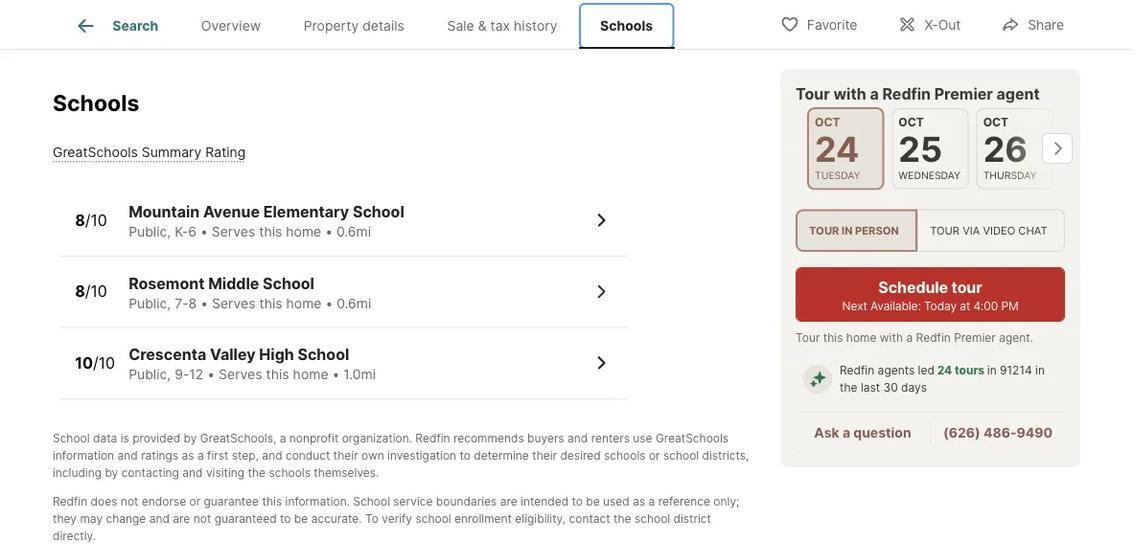 Task type: describe. For each thing, give the bounding box(es) containing it.
tour for tour in person
[[809, 224, 839, 237]]

video
[[983, 224, 1016, 237]]

district
[[674, 513, 711, 527]]

including
[[53, 467, 102, 481]]

does
[[91, 496, 117, 510]]

next
[[842, 299, 868, 313]]

public, inside rosemont middle school public, 7-8 • serves this home • 0.6mi
[[129, 296, 171, 312]]

details
[[363, 17, 405, 34]]

public, for mountain
[[129, 224, 171, 241]]

reference
[[658, 496, 710, 510]]

organization.
[[342, 432, 412, 446]]

use
[[633, 432, 653, 446]]

tours
[[955, 364, 985, 378]]

contact
[[569, 513, 610, 527]]

the inside guaranteed to be accurate. to verify school enrollment eligibility, contact the school district directly.
[[614, 513, 631, 527]]

school down "service"
[[416, 513, 451, 527]]

home inside crescenta valley high school public, 9-12 • serves this home • 1.0mi
[[293, 367, 328, 383]]

4:00
[[974, 299, 998, 313]]

mountain
[[129, 203, 200, 222]]

(626) 486-9490 link
[[943, 425, 1053, 441]]

eligibility,
[[515, 513, 566, 527]]

last
[[861, 381, 880, 395]]

favorite
[[807, 17, 858, 33]]

this inside crescenta valley high school public, 9-12 • serves this home • 1.0mi
[[266, 367, 289, 383]]

school up information
[[53, 432, 90, 446]]

/10 for crescenta
[[93, 354, 115, 373]]

to inside first step, and conduct their own investigation to determine their desired schools or school districts, including by contacting and visiting the schools themselves.
[[460, 450, 471, 464]]

tour with a redfin premier agent
[[796, 84, 1040, 103]]

1 horizontal spatial by
[[184, 432, 197, 446]]

favorite button
[[764, 4, 874, 44]]

agent
[[997, 84, 1040, 103]]

redfin does not endorse or guarantee this information.
[[53, 496, 350, 510]]

tuesday
[[815, 169, 861, 181]]

by inside first step, and conduct their own investigation to determine their desired schools or school districts, including by contacting and visiting the schools themselves.
[[105, 467, 118, 481]]

step,
[[232, 450, 259, 464]]

to inside guaranteed to be accurate. to verify school enrollment eligibility, contact the school district directly.
[[280, 513, 291, 527]]

/10 for rosemont
[[85, 283, 107, 302]]

ask a question link
[[814, 425, 912, 441]]

sale
[[447, 17, 474, 34]]

,
[[273, 432, 276, 446]]

search
[[112, 17, 158, 34]]

to
[[365, 513, 379, 527]]

greatschools inside , a nonprofit organization. redfin recommends buyers and renters use greatschools information and ratings as a
[[656, 432, 729, 446]]

overview
[[201, 17, 261, 34]]

visiting
[[206, 467, 245, 481]]

tab list containing search
[[53, 0, 690, 49]]

redfin up last at bottom right
[[840, 364, 875, 378]]

days
[[901, 381, 927, 395]]

determine
[[474, 450, 529, 464]]

x-out
[[925, 17, 961, 33]]

accurate.
[[311, 513, 362, 527]]

k-
[[175, 224, 188, 241]]

share
[[1028, 17, 1064, 33]]

tax
[[491, 17, 510, 34]]

tour via video chat
[[930, 224, 1048, 237]]

/10 for mountain
[[85, 212, 107, 230]]

1 vertical spatial premier
[[954, 331, 996, 345]]

0 vertical spatial schools
[[604, 450, 646, 464]]

be inside "school service boundaries are intended to be used as a reference only; they may change and are not"
[[586, 496, 600, 510]]

1 horizontal spatial greatschools
[[200, 432, 273, 446]]

sale & tax history tab
[[426, 3, 579, 49]]

this up guaranteed
[[262, 496, 282, 510]]

information
[[53, 450, 114, 464]]

schedule tour next available: today at 4:00 pm
[[842, 278, 1019, 313]]

school inside crescenta valley high school public, 9-12 • serves this home • 1.0mi
[[298, 346, 349, 365]]

and up redfin does not endorse or guarantee this information.
[[182, 467, 203, 481]]

serves inside rosemont middle school public, 7-8 • serves this home • 0.6mi
[[212, 296, 256, 312]]

this inside mountain avenue elementary school public, k-6 • serves this home • 0.6mi
[[259, 224, 282, 241]]

tour
[[952, 278, 982, 297]]

oct for 25
[[899, 116, 924, 129]]

rosemont middle school public, 7-8 • serves this home • 0.6mi
[[129, 275, 371, 312]]

school data is provided by greatschools
[[53, 432, 273, 446]]

oct 24 tuesday
[[815, 116, 861, 181]]

own
[[361, 450, 384, 464]]

12
[[189, 367, 204, 383]]

property
[[304, 17, 359, 34]]

schools tab
[[579, 3, 674, 49]]

0 horizontal spatial greatschools
[[53, 145, 138, 161]]

share button
[[985, 4, 1081, 44]]

24 inside oct 24 tuesday
[[815, 128, 860, 170]]

elementary
[[263, 203, 349, 222]]

they
[[53, 513, 77, 527]]

led
[[918, 364, 935, 378]]

rosemont
[[129, 275, 205, 293]]

10
[[75, 354, 93, 373]]

8 inside rosemont middle school public, 7-8 • serves this home • 0.6mi
[[189, 296, 197, 312]]

0 horizontal spatial with
[[834, 84, 867, 103]]

agent.
[[999, 331, 1034, 345]]

&
[[478, 17, 487, 34]]

as inside , a nonprofit organization. redfin recommends buyers and renters use greatschools information and ratings as a
[[182, 450, 194, 464]]

mountain avenue elementary school public, k-6 • serves this home • 0.6mi
[[129, 203, 404, 241]]

10 /10
[[75, 354, 115, 373]]

91214
[[1000, 364, 1032, 378]]

verify
[[382, 513, 412, 527]]

service
[[393, 496, 433, 510]]

greatschools summary rating
[[53, 145, 246, 161]]

conduct
[[286, 450, 330, 464]]

thursday
[[983, 169, 1037, 181]]

rating
[[205, 145, 246, 161]]

used
[[603, 496, 630, 510]]

change
[[106, 513, 146, 527]]

tour in person
[[809, 224, 899, 237]]

in inside list box
[[842, 224, 853, 237]]

and down ","
[[262, 450, 282, 464]]

0 horizontal spatial schools
[[269, 467, 311, 481]]

tour this home with a redfin premier agent.
[[796, 331, 1034, 345]]

search link
[[74, 14, 158, 37]]

a inside "school service boundaries are intended to be used as a reference only; they may change and are not"
[[649, 496, 655, 510]]

summary
[[142, 145, 202, 161]]

ask
[[814, 425, 840, 441]]

be inside guaranteed to be accurate. to verify school enrollment eligibility, contact the school district directly.
[[294, 513, 308, 527]]

home inside mountain avenue elementary school public, k-6 • serves this home • 0.6mi
[[286, 224, 321, 241]]

ask a question
[[814, 425, 912, 441]]

9-
[[175, 367, 189, 383]]

school inside first step, and conduct their own investigation to determine their desired schools or school districts, including by contacting and visiting the schools themselves.
[[663, 450, 699, 464]]

not inside "school service boundaries are intended to be used as a reference only; they may change and are not"
[[193, 513, 211, 527]]

nonprofit
[[289, 432, 339, 446]]



Task type: locate. For each thing, give the bounding box(es) containing it.
3 oct from the left
[[983, 116, 1009, 129]]

as right used
[[633, 496, 646, 510]]

2 their from the left
[[532, 450, 557, 464]]

8 /10 left mountain
[[75, 212, 107, 230]]

or inside first step, and conduct their own investigation to determine their desired schools or school districts, including by contacting and visiting the schools themselves.
[[649, 450, 660, 464]]

tour for tour via video chat
[[930, 224, 960, 237]]

1 vertical spatial 0.6mi
[[337, 296, 371, 312]]

0 vertical spatial 24
[[815, 128, 860, 170]]

0 vertical spatial or
[[649, 450, 660, 464]]

avenue
[[203, 203, 260, 222]]

/10 left crescenta
[[93, 354, 115, 373]]

oct 25 wednesday
[[899, 116, 961, 181]]

oct inside oct 26 thursday
[[983, 116, 1009, 129]]

0 horizontal spatial the
[[248, 467, 266, 481]]

school inside "school service boundaries are intended to be used as a reference only; they may change and are not"
[[353, 496, 390, 510]]

greatschools left summary
[[53, 145, 138, 161]]

0.6mi up 1.0mi
[[337, 296, 371, 312]]

be
[[586, 496, 600, 510], [294, 513, 308, 527]]

and up "desired"
[[568, 432, 588, 446]]

1 horizontal spatial oct
[[899, 116, 924, 129]]

0 horizontal spatial be
[[294, 513, 308, 527]]

oct down agent
[[983, 116, 1009, 129]]

0 horizontal spatial 24
[[815, 128, 860, 170]]

as inside "school service boundaries are intended to be used as a reference only; they may change and are not"
[[633, 496, 646, 510]]

2 8 /10 from the top
[[75, 283, 107, 302]]

guaranteed
[[214, 513, 277, 527]]

home up high
[[286, 296, 322, 312]]

to down information.
[[280, 513, 291, 527]]

0 vertical spatial premier
[[935, 84, 993, 103]]

, a nonprofit organization. redfin recommends buyers and renters use greatschools information and ratings as a
[[53, 432, 729, 464]]

1 horizontal spatial in
[[987, 364, 997, 378]]

the down "step,"
[[248, 467, 266, 481]]

tab list
[[53, 0, 690, 49]]

are
[[500, 496, 517, 510], [173, 513, 190, 527]]

8 /10 up "10 /10"
[[75, 283, 107, 302]]

buyers
[[527, 432, 564, 446]]

in inside in the last 30 days
[[1036, 364, 1045, 378]]

0.6mi
[[337, 224, 371, 241], [337, 296, 371, 312]]

0 vertical spatial to
[[460, 450, 471, 464]]

0 vertical spatial be
[[586, 496, 600, 510]]

2 horizontal spatial the
[[840, 381, 858, 395]]

2 horizontal spatial in
[[1036, 364, 1045, 378]]

school down reference
[[635, 513, 670, 527]]

2 vertical spatial to
[[280, 513, 291, 527]]

/10 left mountain
[[85, 212, 107, 230]]

in right tours
[[987, 364, 997, 378]]

to
[[460, 450, 471, 464], [572, 496, 583, 510], [280, 513, 291, 527]]

0 horizontal spatial their
[[333, 450, 358, 464]]

are down endorse
[[173, 513, 190, 527]]

crescenta
[[129, 346, 206, 365]]

first
[[207, 450, 229, 464]]

and down endorse
[[149, 513, 170, 527]]

0 horizontal spatial are
[[173, 513, 190, 527]]

redfin up "25"
[[883, 84, 931, 103]]

by right provided
[[184, 432, 197, 446]]

redfin up they
[[53, 496, 87, 510]]

are up enrollment
[[500, 496, 517, 510]]

0.6mi down elementary
[[337, 224, 371, 241]]

tour for tour with a redfin premier agent
[[796, 84, 830, 103]]

overview tab
[[180, 3, 282, 49]]

by up does
[[105, 467, 118, 481]]

public, inside crescenta valley high school public, 9-12 • serves this home • 1.0mi
[[129, 367, 171, 383]]

1 horizontal spatial their
[[532, 450, 557, 464]]

1 horizontal spatial 24
[[937, 364, 952, 378]]

1 horizontal spatial schools
[[600, 17, 653, 34]]

1 vertical spatial or
[[189, 496, 201, 510]]

out
[[938, 17, 961, 33]]

(626)
[[943, 425, 981, 441]]

property details tab
[[282, 3, 426, 49]]

0 vertical spatial public,
[[129, 224, 171, 241]]

schools right history
[[600, 17, 653, 34]]

serves down middle
[[212, 296, 256, 312]]

2 horizontal spatial oct
[[983, 116, 1009, 129]]

0 vertical spatial by
[[184, 432, 197, 446]]

serves for avenue
[[212, 224, 255, 241]]

via
[[963, 224, 980, 237]]

this down elementary
[[259, 224, 282, 241]]

x-
[[925, 17, 938, 33]]

this down high
[[266, 367, 289, 383]]

0 vertical spatial /10
[[85, 212, 107, 230]]

question
[[854, 425, 912, 441]]

premier left agent
[[935, 84, 993, 103]]

public, down rosemont
[[129, 296, 171, 312]]

oct for 26
[[983, 116, 1009, 129]]

be up contact
[[586, 496, 600, 510]]

schools down renters
[[604, 450, 646, 464]]

not down redfin does not endorse or guarantee this information.
[[193, 513, 211, 527]]

school left districts, on the bottom right
[[663, 450, 699, 464]]

home down "next"
[[846, 331, 877, 345]]

provided
[[133, 432, 180, 446]]

this up high
[[259, 296, 282, 312]]

0.6mi inside mountain avenue elementary school public, k-6 • serves this home • 0.6mi
[[337, 224, 371, 241]]

with down available:
[[880, 331, 903, 345]]

districts,
[[702, 450, 749, 464]]

and inside "school service boundaries are intended to be used as a reference only; they may change and are not"
[[149, 513, 170, 527]]

investigation
[[387, 450, 457, 464]]

1 horizontal spatial to
[[460, 450, 471, 464]]

2 vertical spatial public,
[[129, 367, 171, 383]]

the inside first step, and conduct their own investigation to determine their desired schools or school districts, including by contacting and visiting the schools themselves.
[[248, 467, 266, 481]]

schools
[[604, 450, 646, 464], [269, 467, 311, 481]]

wednesday
[[899, 169, 961, 181]]

list box containing tour in person
[[796, 209, 1065, 252]]

or right endorse
[[189, 496, 201, 510]]

oct down tour with a redfin premier agent
[[899, 116, 924, 129]]

history
[[514, 17, 558, 34]]

this inside rosemont middle school public, 7-8 • serves this home • 0.6mi
[[259, 296, 282, 312]]

the down used
[[614, 513, 631, 527]]

school up 1.0mi
[[298, 346, 349, 365]]

0 horizontal spatial or
[[189, 496, 201, 510]]

ratings
[[141, 450, 179, 464]]

public,
[[129, 224, 171, 241], [129, 296, 171, 312], [129, 367, 171, 383]]

public, down crescenta
[[129, 367, 171, 383]]

serves down valley
[[219, 367, 262, 383]]

0 vertical spatial as
[[182, 450, 194, 464]]

1 vertical spatial 24
[[937, 364, 952, 378]]

2 vertical spatial /10
[[93, 354, 115, 373]]

home down high
[[293, 367, 328, 383]]

redfin
[[883, 84, 931, 103], [916, 331, 951, 345], [840, 364, 875, 378], [416, 432, 450, 446], [53, 496, 87, 510]]

8 /10 for rosemont
[[75, 283, 107, 302]]

serves inside crescenta valley high school public, 9-12 • serves this home • 1.0mi
[[219, 367, 262, 383]]

1 vertical spatial be
[[294, 513, 308, 527]]

6
[[188, 224, 197, 241]]

1 8 /10 from the top
[[75, 212, 107, 230]]

0 horizontal spatial not
[[121, 496, 138, 510]]

2 vertical spatial serves
[[219, 367, 262, 383]]

1 vertical spatial schools
[[269, 467, 311, 481]]

1 horizontal spatial be
[[586, 496, 600, 510]]

1 vertical spatial /10
[[85, 283, 107, 302]]

9490
[[1017, 425, 1053, 441]]

or down use on the right
[[649, 450, 660, 464]]

by
[[184, 432, 197, 446], [105, 467, 118, 481]]

in right 91214
[[1036, 364, 1045, 378]]

property details
[[304, 17, 405, 34]]

2 vertical spatial the
[[614, 513, 631, 527]]

0.6mi inside rosemont middle school public, 7-8 • serves this home • 0.6mi
[[337, 296, 371, 312]]

1 horizontal spatial are
[[500, 496, 517, 510]]

to inside "school service boundaries are intended to be used as a reference only; they may change and are not"
[[572, 496, 583, 510]]

school inside rosemont middle school public, 7-8 • serves this home • 0.6mi
[[263, 275, 314, 293]]

chat
[[1019, 224, 1048, 237]]

tour for tour this home with a redfin premier agent.
[[796, 331, 820, 345]]

redfin up redfin agents led 24 tours in 91214
[[916, 331, 951, 345]]

1 vertical spatial the
[[248, 467, 266, 481]]

and down is
[[117, 450, 138, 464]]

oct inside oct 25 wednesday
[[899, 116, 924, 129]]

oct up "tuesday"
[[815, 116, 840, 129]]

2 horizontal spatial greatschools
[[656, 432, 729, 446]]

serves
[[212, 224, 255, 241], [212, 296, 256, 312], [219, 367, 262, 383]]

this down "next"
[[823, 331, 843, 345]]

schools inside schools tab
[[600, 17, 653, 34]]

public, inside mountain avenue elementary school public, k-6 • serves this home • 0.6mi
[[129, 224, 171, 241]]

24
[[815, 128, 860, 170], [937, 364, 952, 378]]

serves for valley
[[219, 367, 262, 383]]

30
[[884, 381, 898, 395]]

0 vertical spatial the
[[840, 381, 858, 395]]

available:
[[871, 299, 921, 313]]

/10
[[85, 212, 107, 230], [85, 283, 107, 302], [93, 354, 115, 373]]

486-
[[984, 425, 1017, 441]]

1 horizontal spatial not
[[193, 513, 211, 527]]

2 oct from the left
[[899, 116, 924, 129]]

8
[[75, 212, 85, 230], [75, 283, 85, 302], [189, 296, 197, 312]]

1 horizontal spatial with
[[880, 331, 903, 345]]

8 /10 for mountain
[[75, 212, 107, 230]]

3 public, from the top
[[129, 367, 171, 383]]

0 horizontal spatial oct
[[815, 116, 840, 129]]

0 horizontal spatial as
[[182, 450, 194, 464]]

0 horizontal spatial by
[[105, 467, 118, 481]]

school up to
[[353, 496, 390, 510]]

serves down avenue
[[212, 224, 255, 241]]

endorse
[[142, 496, 186, 510]]

as right ratings
[[182, 450, 194, 464]]

their up themselves.
[[333, 450, 358, 464]]

1 horizontal spatial schools
[[604, 450, 646, 464]]

24 up 'tour in person'
[[815, 128, 860, 170]]

1 public, from the top
[[129, 224, 171, 241]]

and
[[568, 432, 588, 446], [117, 450, 138, 464], [262, 450, 282, 464], [182, 467, 203, 481], [149, 513, 170, 527]]

1 vertical spatial serves
[[212, 296, 256, 312]]

8 up 10
[[75, 283, 85, 302]]

redfin up investigation
[[416, 432, 450, 446]]

26
[[983, 128, 1028, 170]]

8 left mountain
[[75, 212, 85, 230]]

with up oct 24 tuesday
[[834, 84, 867, 103]]

be down information.
[[294, 513, 308, 527]]

data
[[93, 432, 117, 446]]

public, down mountain
[[129, 224, 171, 241]]

2 public, from the top
[[129, 296, 171, 312]]

schools up the greatschools summary rating link
[[53, 90, 139, 117]]

1 their from the left
[[333, 450, 358, 464]]

schools down conduct
[[269, 467, 311, 481]]

or
[[649, 450, 660, 464], [189, 496, 201, 510]]

1 vertical spatial 8 /10
[[75, 283, 107, 302]]

1 vertical spatial by
[[105, 467, 118, 481]]

renters
[[591, 432, 630, 446]]

0 vertical spatial serves
[[212, 224, 255, 241]]

school service boundaries are intended to be used as a reference only; they may change and are not
[[53, 496, 740, 527]]

list box
[[796, 209, 1065, 252]]

valley
[[210, 346, 256, 365]]

redfin agents led 24 tours in 91214
[[840, 364, 1032, 378]]

0 horizontal spatial to
[[280, 513, 291, 527]]

sale & tax history
[[447, 17, 558, 34]]

greatschools up districts, on the bottom right
[[656, 432, 729, 446]]

1 vertical spatial to
[[572, 496, 583, 510]]

in the last 30 days
[[840, 364, 1045, 395]]

8 down rosemont
[[189, 296, 197, 312]]

the inside in the last 30 days
[[840, 381, 858, 395]]

0 vertical spatial 0.6mi
[[337, 224, 371, 241]]

in left the person
[[842, 224, 853, 237]]

school right middle
[[263, 275, 314, 293]]

1 vertical spatial not
[[193, 513, 211, 527]]

home inside rosemont middle school public, 7-8 • serves this home • 0.6mi
[[286, 296, 322, 312]]

1 oct from the left
[[815, 116, 840, 129]]

the left last at bottom right
[[840, 381, 858, 395]]

2 horizontal spatial to
[[572, 496, 583, 510]]

1 horizontal spatial or
[[649, 450, 660, 464]]

0 vertical spatial 8 /10
[[75, 212, 107, 230]]

this
[[259, 224, 282, 241], [259, 296, 282, 312], [823, 331, 843, 345], [266, 367, 289, 383], [262, 496, 282, 510]]

desired
[[560, 450, 601, 464]]

to down recommends
[[460, 450, 471, 464]]

oct
[[815, 116, 840, 129], [899, 116, 924, 129], [983, 116, 1009, 129]]

oct for 24
[[815, 116, 840, 129]]

school inside mountain avenue elementary school public, k-6 • serves this home • 0.6mi
[[353, 203, 404, 222]]

x-out button
[[882, 4, 977, 44]]

1 vertical spatial with
[[880, 331, 903, 345]]

to up contact
[[572, 496, 583, 510]]

0 horizontal spatial schools
[[53, 90, 139, 117]]

1 vertical spatial are
[[173, 513, 190, 527]]

1 vertical spatial as
[[633, 496, 646, 510]]

first step, and conduct their own investigation to determine their desired schools or school districts, including by contacting and visiting the schools themselves.
[[53, 450, 749, 481]]

1 vertical spatial public,
[[129, 296, 171, 312]]

school
[[353, 203, 404, 222], [263, 275, 314, 293], [298, 346, 349, 365], [53, 432, 90, 446], [353, 496, 390, 510]]

24 right led on the bottom
[[937, 364, 952, 378]]

0 vertical spatial are
[[500, 496, 517, 510]]

themselves.
[[314, 467, 379, 481]]

0 vertical spatial with
[[834, 84, 867, 103]]

/10 left rosemont
[[85, 283, 107, 302]]

1 horizontal spatial as
[[633, 496, 646, 510]]

next image
[[1042, 133, 1073, 164]]

premier up tours
[[954, 331, 996, 345]]

8 /10
[[75, 212, 107, 230], [75, 283, 107, 302]]

guaranteed to be accurate. to verify school enrollment eligibility, contact the school district directly.
[[53, 513, 711, 543]]

8 for mountain
[[75, 212, 85, 230]]

the
[[840, 381, 858, 395], [248, 467, 266, 481], [614, 513, 631, 527]]

middle
[[208, 275, 259, 293]]

public, for crescenta
[[129, 367, 171, 383]]

guarantee
[[204, 496, 259, 510]]

boundaries
[[436, 496, 497, 510]]

is
[[121, 432, 129, 446]]

oct inside oct 24 tuesday
[[815, 116, 840, 129]]

tour
[[796, 84, 830, 103], [809, 224, 839, 237], [930, 224, 960, 237], [796, 331, 820, 345]]

not up change
[[121, 496, 138, 510]]

home down elementary
[[286, 224, 321, 241]]

0 horizontal spatial in
[[842, 224, 853, 237]]

school right elementary
[[353, 203, 404, 222]]

contacting
[[121, 467, 179, 481]]

1 horizontal spatial the
[[614, 513, 631, 527]]

greatschools up "step,"
[[200, 432, 273, 446]]

their down buyers
[[532, 450, 557, 464]]

intended
[[521, 496, 569, 510]]

serves inside mountain avenue elementary school public, k-6 • serves this home • 0.6mi
[[212, 224, 255, 241]]

8 for rosemont
[[75, 283, 85, 302]]

None button
[[807, 107, 884, 190], [892, 108, 969, 189], [977, 108, 1054, 189], [807, 107, 884, 190], [892, 108, 969, 189], [977, 108, 1054, 189]]

redfin inside , a nonprofit organization. redfin recommends buyers and renters use greatschools information and ratings as a
[[416, 432, 450, 446]]

0 vertical spatial schools
[[600, 17, 653, 34]]

may
[[80, 513, 103, 527]]

0 vertical spatial not
[[121, 496, 138, 510]]

1 vertical spatial schools
[[53, 90, 139, 117]]



Task type: vqa. For each thing, say whether or not it's contained in the screenshot.


